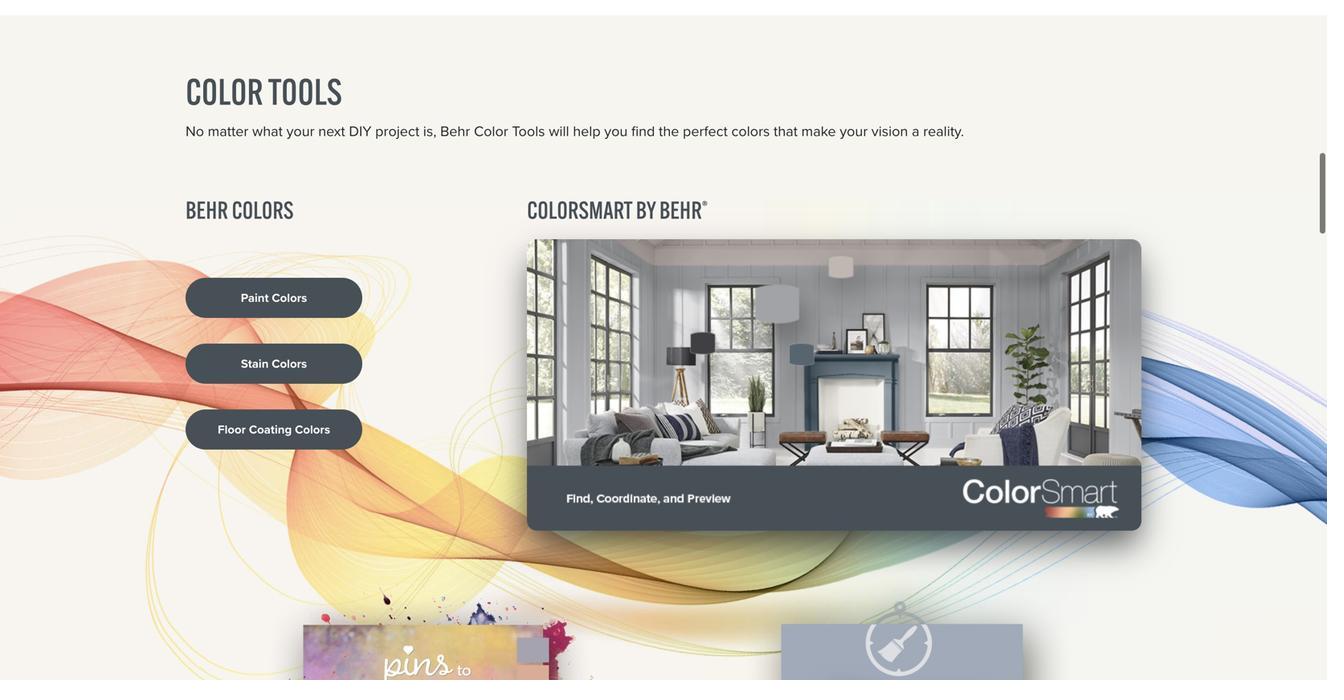 Task type: vqa. For each thing, say whether or not it's contained in the screenshot.
&
no



Task type: locate. For each thing, give the bounding box(es) containing it.
your right make
[[840, 121, 868, 142]]

paint colors
[[241, 289, 307, 307]]

colorsmart
[[527, 195, 633, 225]]

color
[[186, 69, 263, 114]]

reality.
[[924, 121, 964, 142]]

stain colors link
[[186, 344, 362, 384]]

perfect
[[683, 121, 728, 142]]

find
[[632, 121, 655, 142]]

1 vertical spatial colors
[[272, 355, 307, 373]]

what
[[252, 121, 283, 142]]

your
[[287, 121, 315, 142], [840, 121, 868, 142]]

0 horizontal spatial behr
[[186, 195, 228, 225]]

floor coating colors
[[218, 421, 330, 439]]

1 horizontal spatial behr
[[660, 195, 702, 225]]

color
[[474, 121, 508, 142]]

colors right 'coating'
[[295, 421, 330, 439]]

tools
[[512, 121, 545, 142]]

1 behr from the left
[[186, 195, 228, 225]]

1 horizontal spatial your
[[840, 121, 868, 142]]

stain
[[241, 355, 269, 373]]

you
[[605, 121, 628, 142]]

floor coating colors link
[[186, 410, 362, 450]]

colors right paint
[[272, 289, 307, 307]]

2 your from the left
[[840, 121, 868, 142]]

behr
[[186, 195, 228, 225], [660, 195, 702, 225]]

0 vertical spatial colors
[[272, 289, 307, 307]]

0 horizontal spatial your
[[287, 121, 315, 142]]

2 behr from the left
[[660, 195, 702, 225]]

coating
[[249, 421, 292, 439]]

is,
[[423, 121, 437, 142]]

colors right stain
[[272, 355, 307, 373]]

2 vertical spatial colors
[[295, 421, 330, 439]]

tools
[[268, 69, 342, 114]]

colors for stain colors
[[272, 355, 307, 373]]

your left next
[[287, 121, 315, 142]]

behr right by
[[660, 195, 702, 225]]

colors
[[272, 289, 307, 307], [272, 355, 307, 373], [295, 421, 330, 439]]

behr left 'colors' on the top of the page
[[186, 195, 228, 225]]

by
[[636, 195, 656, 225]]



Task type: describe. For each thing, give the bounding box(es) containing it.
behr colors
[[186, 195, 294, 225]]

paint colors link
[[186, 278, 362, 318]]

colorsmart by behr ®
[[527, 195, 708, 225]]

colors for paint colors
[[272, 289, 307, 307]]

color tools no matter what your next diy project  is, behr color tools will help you find the perfect colors that make your vision a reality.
[[186, 69, 964, 142]]

will
[[549, 121, 569, 142]]

colors
[[232, 195, 294, 225]]

no
[[186, 121, 204, 142]]

behr
[[440, 121, 470, 142]]

vision
[[872, 121, 908, 142]]

®
[[702, 197, 708, 215]]

next
[[318, 121, 345, 142]]

matter
[[208, 121, 249, 142]]

1 your from the left
[[287, 121, 315, 142]]

the
[[659, 121, 679, 142]]

make
[[802, 121, 836, 142]]

that
[[774, 121, 798, 142]]

help
[[573, 121, 601, 142]]

floor
[[218, 421, 246, 439]]

a
[[912, 121, 920, 142]]

creative image of colorsmart. image
[[527, 240, 1142, 531]]

stain colors
[[241, 355, 307, 373]]

colors
[[732, 121, 770, 142]]

project
[[375, 121, 420, 142]]

paint
[[241, 289, 269, 307]]

diy
[[349, 121, 372, 142]]



